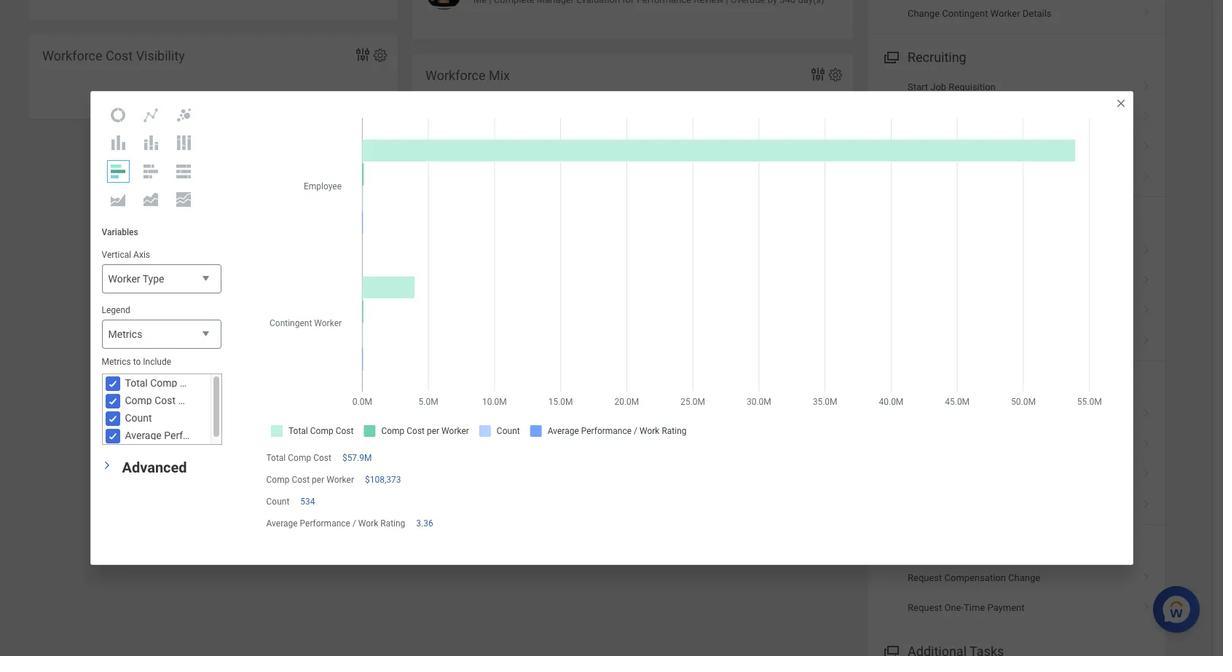 Task type: locate. For each thing, give the bounding box(es) containing it.
1 horizontal spatial per
[[312, 475, 325, 485]]

chevron right image for add job
[[1138, 137, 1157, 151]]

1 horizontal spatial total
[[266, 453, 286, 463]]

job
[[931, 82, 947, 92], [928, 142, 943, 153], [1031, 172, 1047, 183]]

chevron right image for start job requisition
[[1138, 76, 1157, 91]]

chevron right image inside enroll learner link
[[1138, 240, 1157, 255]]

goal
[[928, 306, 947, 317]]

performance inside advanced dialog
[[300, 519, 351, 529]]

change right or
[[997, 172, 1029, 183]]

advanced button
[[122, 459, 187, 477]]

chevron right image inside start job requisition link
[[1138, 76, 1157, 91]]

average performance / work rating
[[266, 519, 406, 529]]

0 vertical spatial workforce
[[42, 48, 102, 63]]

talent
[[964, 213, 1000, 229]]

0 horizontal spatial total comp cost
[[125, 378, 201, 389]]

... inside workforce mix element
[[651, 441, 658, 451]]

workforce
[[42, 48, 102, 63], [426, 68, 486, 83]]

0 vertical spatial count
[[625, 262, 650, 272]]

to inside list
[[949, 306, 958, 317]]

chevron right image for create position
[[1138, 107, 1157, 121]]

check small image down metrics to include
[[104, 375, 121, 393]]

to inside group
[[133, 357, 141, 367]]

0 vertical spatial view
[[188, 90, 207, 101]]

list containing start job requisition
[[868, 72, 1166, 193]]

report
[[908, 409, 936, 420]]

get feedback on worker link
[[868, 266, 1166, 296]]

5 chevron right image from the top
[[1138, 270, 1157, 285]]

2 horizontal spatial count
[[625, 262, 650, 272]]

total
[[125, 378, 148, 389], [266, 453, 286, 463]]

menu group image left learning,
[[881, 210, 901, 230]]

9 chevron right image from the top
[[1138, 464, 1157, 479]]

list containing enroll learner
[[868, 236, 1166, 357]]

0 vertical spatial more
[[210, 90, 230, 101]]

0 vertical spatial total comp cost
[[125, 378, 201, 389]]

to
[[949, 306, 958, 317], [133, 357, 141, 367]]

&
[[1004, 213, 1012, 229], [941, 377, 949, 392]]

1 horizontal spatial to
[[949, 306, 958, 317]]

menu group image
[[881, 46, 901, 66], [881, 641, 901, 657]]

0 vertical spatial change
[[908, 8, 940, 19]]

comp cost per worker up 534 button
[[266, 475, 354, 485]]

chevron right image
[[1138, 76, 1157, 91], [1138, 137, 1157, 151], [1138, 331, 1157, 345], [1138, 568, 1157, 582], [1138, 598, 1157, 613]]

1 vertical spatial change
[[997, 172, 1029, 183]]

start
[[908, 82, 929, 92], [908, 336, 929, 347]]

cost left the visibility
[[106, 48, 133, 63]]

performance for rating
[[300, 519, 351, 529]]

vertical axis group
[[102, 249, 221, 294]]

change left contingent
[[908, 8, 940, 19]]

1 horizontal spatial workforce
[[426, 68, 486, 83]]

1 vertical spatial start
[[908, 336, 929, 347]]

show
[[953, 409, 977, 420]]

13 count
[[616, 212, 659, 272]]

count up average
[[266, 497, 290, 507]]

0 horizontal spatial time
[[908, 377, 938, 392]]

1 vertical spatial time
[[964, 603, 986, 614]]

0 vertical spatial &
[[1004, 213, 1012, 229]]

review
[[988, 336, 1018, 347]]

chevron right image for change contingent worker details
[[1138, 3, 1157, 18]]

list
[[868, 72, 1166, 193], [868, 236, 1166, 357], [868, 564, 1166, 624]]

comp
[[150, 378, 177, 389], [125, 395, 152, 407], [288, 453, 311, 463], [266, 475, 290, 485]]

1 chevron right image from the top
[[1138, 76, 1157, 91]]

request left compensation on the bottom right of page
[[908, 573, 943, 584]]

worker inside list
[[981, 276, 1011, 286]]

check small image up check small image at bottom
[[104, 393, 121, 410]]

donut image
[[109, 106, 127, 124]]

list for learning, talent & performance
[[868, 236, 1166, 357]]

work
[[359, 519, 379, 529]]

menu group image
[[881, 210, 901, 230], [881, 374, 901, 394]]

2 chevron right image from the top
[[1138, 137, 1157, 151]]

enroll learner
[[908, 245, 966, 256]]

metrics
[[108, 329, 142, 340], [102, 357, 131, 367]]

1 horizontal spatial count
[[266, 497, 290, 507]]

per
[[178, 395, 193, 407], [312, 475, 325, 485]]

& up no
[[941, 377, 949, 392]]

1 vertical spatial &
[[941, 377, 949, 392]]

view inside workforce mix element
[[608, 441, 627, 451]]

metrics for metrics
[[108, 329, 142, 340]]

1 start from the top
[[908, 82, 929, 92]]

start up create
[[908, 82, 929, 92]]

1 vertical spatial to
[[133, 357, 141, 367]]

per up 534 button
[[312, 475, 325, 485]]

metrics left include
[[102, 357, 131, 367]]

stacked column image
[[142, 134, 160, 152]]

1 vertical spatial workforce
[[426, 68, 486, 83]]

include
[[143, 357, 171, 367]]

view more ... link
[[29, 83, 398, 107], [413, 434, 854, 458]]

...
[[232, 90, 239, 101], [651, 441, 658, 451]]

cost down include
[[155, 395, 176, 407]]

metrics inside group
[[102, 357, 131, 367]]

metrics for metrics to include
[[102, 357, 131, 367]]

0 vertical spatial list
[[868, 72, 1166, 193]]

0 vertical spatial job
[[931, 82, 947, 92]]

count inside the metrics to include group
[[125, 413, 152, 424]]

4 chevron right image from the top
[[1138, 568, 1157, 582]]

chevron right image inside start performance review for employee link
[[1138, 331, 1157, 345]]

3.36 button
[[416, 518, 436, 530]]

add down create
[[908, 142, 925, 153]]

0 horizontal spatial count
[[125, 413, 152, 424]]

1 menu group image from the top
[[881, 210, 901, 230]]

0 horizontal spatial more
[[210, 90, 230, 101]]

2 vertical spatial count
[[266, 497, 290, 507]]

0 horizontal spatial performance
[[300, 519, 351, 529]]

0 vertical spatial ...
[[232, 90, 239, 101]]

3 chevron right image from the top
[[1138, 331, 1157, 345]]

chevron right image inside get feedback on worker link
[[1138, 270, 1157, 285]]

time inside list
[[964, 603, 986, 614]]

to right goal
[[949, 306, 958, 317]]

2 list from the top
[[868, 236, 1166, 357]]

chevron right image inside add job link
[[1138, 137, 1157, 151]]

1 check small image from the top
[[104, 375, 121, 393]]

cost inside workforce cost visibility view more ...
[[106, 48, 133, 63]]

4 chevron right image from the top
[[1138, 240, 1157, 255]]

534
[[301, 497, 315, 507]]

create
[[908, 112, 936, 123]]

1 vertical spatial per
[[312, 475, 325, 485]]

request left one-
[[908, 603, 943, 614]]

chevron right image inside request one-time payment link
[[1138, 598, 1157, 613]]

request
[[908, 573, 943, 584], [908, 603, 943, 614]]

add job link
[[868, 132, 1166, 163]]

menu group image for time & absence
[[881, 374, 901, 394]]

1 horizontal spatial ...
[[651, 441, 658, 451]]

0 vertical spatial add
[[908, 142, 925, 153]]

job down recruiting
[[931, 82, 947, 92]]

0 horizontal spatial total
[[125, 378, 148, 389]]

0 vertical spatial total
[[125, 378, 148, 389]]

chevron right image inside report no show link
[[1138, 404, 1157, 419]]

clustered bar image
[[109, 163, 127, 180]]

2 menu group image from the top
[[881, 374, 901, 394]]

1 add from the top
[[908, 142, 925, 153]]

6 chevron right image from the top
[[1138, 301, 1157, 315]]

request one-time payment
[[908, 603, 1025, 614]]

performance up enroll learner link
[[1015, 213, 1091, 229]]

add for learning, talent & performance
[[908, 306, 925, 317]]

1 chevron right image from the top
[[1138, 3, 1157, 18]]

performance
[[1015, 213, 1091, 229], [931, 336, 986, 347], [300, 519, 351, 529]]

2 vertical spatial list
[[868, 564, 1166, 624]]

total up average
[[266, 453, 286, 463]]

0 vertical spatial time
[[908, 377, 938, 392]]

3 chevron right image from the top
[[1138, 167, 1157, 182]]

stacked bar image
[[142, 163, 160, 180]]

change
[[908, 8, 940, 19], [997, 172, 1029, 183], [1009, 573, 1041, 584]]

variables group
[[91, 216, 232, 456]]

cost up 534
[[292, 475, 310, 485]]

0 vertical spatial per
[[178, 395, 193, 407]]

transfer, promote or change job
[[908, 172, 1047, 183]]

count
[[625, 262, 650, 272], [125, 413, 152, 424], [266, 497, 290, 507]]

job down the create position at top
[[928, 142, 943, 153]]

comp up average
[[266, 475, 290, 485]]

stacked area image
[[142, 191, 160, 208]]

13
[[616, 212, 659, 257]]

menu group image for learning, talent & performance
[[881, 210, 901, 230]]

more inside workforce mix element
[[629, 441, 649, 451]]

1 vertical spatial total
[[266, 453, 286, 463]]

start for start performance review for employee
[[908, 336, 929, 347]]

clustered column image
[[109, 134, 127, 152]]

comp cost per worker
[[125, 395, 227, 407], [266, 475, 354, 485]]

5 chevron right image from the top
[[1138, 598, 1157, 613]]

chevron right image inside add goal to employees link
[[1138, 301, 1157, 315]]

2 add from the top
[[908, 306, 925, 317]]

comp up 534
[[288, 453, 311, 463]]

chevron right image for report no show
[[1138, 404, 1157, 419]]

chevron right image
[[1138, 3, 1157, 18], [1138, 107, 1157, 121], [1138, 167, 1157, 182], [1138, 240, 1157, 255], [1138, 270, 1157, 285], [1138, 301, 1157, 315], [1138, 404, 1157, 419], [1138, 434, 1157, 449], [1138, 464, 1157, 479], [1138, 495, 1157, 509]]

2 check small image from the top
[[104, 393, 121, 410]]

chevron right image inside change contingent worker details link
[[1138, 3, 1157, 18]]

workforce for workforce cost visibility view more ...
[[42, 48, 102, 63]]

3.36
[[416, 519, 434, 529]]

0 vertical spatial start
[[908, 82, 929, 92]]

100% bar image
[[175, 163, 192, 180]]

list containing request compensation change
[[868, 564, 1166, 624]]

check small image
[[104, 375, 121, 393], [104, 393, 121, 410], [104, 410, 121, 428]]

1 vertical spatial add
[[908, 306, 925, 317]]

total comp cost
[[125, 378, 201, 389], [266, 453, 332, 463]]

performance down the add goal to employees
[[931, 336, 986, 347]]

view
[[188, 90, 207, 101], [608, 441, 627, 451]]

per down metrics dropdown button
[[178, 395, 193, 407]]

workforce cost visibility element
[[29, 34, 398, 119]]

1 horizontal spatial comp cost per worker
[[266, 475, 354, 485]]

... inside workforce cost visibility view more ...
[[232, 90, 239, 101]]

workforce inside workforce cost visibility view more ...
[[42, 48, 102, 63]]

start job requisition link
[[868, 72, 1166, 102]]

1 vertical spatial menu group image
[[881, 641, 901, 657]]

10 chevron right image from the top
[[1138, 495, 1157, 509]]

2 vertical spatial job
[[1031, 172, 1047, 183]]

chevron right image inside request compensation change link
[[1138, 568, 1157, 582]]

add goal to employees
[[908, 306, 1006, 317]]

1 horizontal spatial more
[[629, 441, 649, 451]]

1 vertical spatial count
[[125, 413, 152, 424]]

time up report
[[908, 377, 938, 392]]

to left include
[[133, 357, 141, 367]]

comp cost per worker down include
[[125, 395, 227, 407]]

start for start job requisition
[[908, 82, 929, 92]]

worker
[[991, 8, 1021, 19], [108, 273, 140, 285], [981, 276, 1011, 286], [195, 395, 227, 407], [327, 475, 354, 485]]

0 horizontal spatial to
[[133, 357, 141, 367]]

$57.9m
[[343, 453, 372, 463]]

advanced dialog
[[90, 91, 1134, 566]]

1 horizontal spatial performance
[[931, 336, 986, 347]]

total comp cost up 534
[[266, 453, 332, 463]]

13 button
[[616, 209, 661, 260]]

7 chevron right image from the top
[[1138, 404, 1157, 419]]

metrics down legend
[[108, 329, 142, 340]]

2 menu group image from the top
[[881, 641, 901, 657]]

add job
[[908, 142, 943, 153]]

& right 'talent'
[[1004, 213, 1012, 229]]

chevron right image for add goal to employees
[[1138, 301, 1157, 315]]

cost down metrics dropdown button
[[180, 378, 201, 389]]

menu group image left the time & absence
[[881, 374, 901, 394]]

worker type button
[[102, 264, 221, 294]]

0 horizontal spatial workforce
[[42, 48, 102, 63]]

1 vertical spatial view
[[608, 441, 627, 451]]

1 vertical spatial performance
[[931, 336, 986, 347]]

0 horizontal spatial view
[[188, 90, 207, 101]]

chevron right image inside create position link
[[1138, 107, 1157, 121]]

cost
[[106, 48, 133, 63], [180, 378, 201, 389], [155, 395, 176, 407], [314, 453, 332, 463], [292, 475, 310, 485]]

add
[[908, 142, 925, 153], [908, 306, 925, 317]]

performance down 534 button
[[300, 519, 351, 529]]

enroll
[[908, 245, 932, 256]]

1 vertical spatial job
[[928, 142, 943, 153]]

total down metrics to include
[[125, 378, 148, 389]]

check small image up chevron down "image" at left
[[104, 410, 121, 428]]

1 request from the top
[[908, 573, 943, 584]]

1 horizontal spatial total comp cost
[[266, 453, 332, 463]]

2 chevron right image from the top
[[1138, 107, 1157, 121]]

chevron right image inside transfer, promote or change job link
[[1138, 167, 1157, 182]]

2 request from the top
[[908, 603, 943, 614]]

0 vertical spatial metrics
[[108, 329, 142, 340]]

1 horizontal spatial time
[[964, 603, 986, 614]]

metrics inside dropdown button
[[108, 329, 142, 340]]

1 list from the top
[[868, 72, 1166, 193]]

2 vertical spatial change
[[1009, 573, 1041, 584]]

performance inside start performance review for employee link
[[931, 336, 986, 347]]

time down request compensation change
[[964, 603, 986, 614]]

performance for employee
[[931, 336, 986, 347]]

/
[[353, 519, 356, 529]]

add left goal
[[908, 306, 925, 317]]

0 vertical spatial menu group image
[[881, 46, 901, 66]]

1 vertical spatial request
[[908, 603, 943, 614]]

534 button
[[301, 496, 317, 508]]

0 horizontal spatial per
[[178, 395, 193, 407]]

1 horizontal spatial view
[[608, 441, 627, 451]]

0 vertical spatial request
[[908, 573, 943, 584]]

1 vertical spatial ...
[[651, 441, 658, 451]]

0 vertical spatial to
[[949, 306, 958, 317]]

chevron right image for request one-time payment
[[1138, 598, 1157, 613]]

2 start from the top
[[908, 336, 929, 347]]

0 horizontal spatial view more ... link
[[29, 83, 398, 107]]

job down add job link
[[1031, 172, 1047, 183]]

0 horizontal spatial comp cost per worker
[[125, 395, 227, 407]]

1 vertical spatial more
[[629, 441, 649, 451]]

payment
[[988, 603, 1025, 614]]

report no show list
[[868, 400, 1166, 520]]

more
[[210, 90, 230, 101], [629, 441, 649, 451]]

1 vertical spatial menu group image
[[881, 374, 901, 394]]

1 vertical spatial metrics
[[102, 357, 131, 367]]

start down goal
[[908, 336, 929, 347]]

1 menu group image from the top
[[881, 46, 901, 66]]

3 list from the top
[[868, 564, 1166, 624]]

worker inside dropdown button
[[108, 273, 140, 285]]

add for recruiting
[[908, 142, 925, 153]]

2 vertical spatial performance
[[300, 519, 351, 529]]

0 vertical spatial comp cost per worker
[[125, 395, 227, 407]]

change inside transfer, promote or change job link
[[997, 172, 1029, 183]]

legend
[[102, 305, 130, 315]]

1 vertical spatial list
[[868, 236, 1166, 357]]

time
[[908, 377, 938, 392], [964, 603, 986, 614]]

0 horizontal spatial ...
[[232, 90, 239, 101]]

0 vertical spatial menu group image
[[881, 210, 901, 230]]

total comp cost down include
[[125, 378, 201, 389]]

chevron right image for start performance review for employee
[[1138, 331, 1157, 345]]

change up request one-time payment link
[[1009, 573, 1041, 584]]

100% column image
[[175, 134, 192, 152]]

learner
[[934, 245, 966, 256]]

create position link
[[868, 102, 1166, 132]]

count up advanced button
[[125, 413, 152, 424]]

time & absence
[[908, 377, 1003, 392]]

count down 13 button
[[625, 262, 650, 272]]

0 vertical spatial performance
[[1015, 213, 1091, 229]]

comp down metrics to include
[[125, 395, 152, 407]]

1 horizontal spatial view more ... link
[[413, 434, 854, 458]]



Task type: describe. For each thing, give the bounding box(es) containing it.
workforce for workforce mix
[[426, 68, 486, 83]]

comp down include
[[150, 378, 177, 389]]

legend group
[[102, 305, 221, 350]]

chevron down image
[[102, 457, 112, 475]]

compensation
[[945, 573, 1007, 584]]

overlaid area image
[[109, 191, 127, 208]]

get
[[908, 276, 923, 286]]

axis
[[133, 250, 150, 260]]

for
[[1020, 336, 1032, 347]]

enroll learner link
[[868, 236, 1166, 266]]

variables
[[102, 227, 138, 237]]

$108,373 button
[[365, 474, 404, 486]]

my team element
[[29, 0, 398, 20]]

request one-time payment link
[[868, 594, 1166, 624]]

worker inside the metrics to include group
[[195, 395, 227, 407]]

chevron right image for transfer, promote or change job
[[1138, 167, 1157, 182]]

metrics button
[[102, 320, 221, 350]]

report no show
[[908, 409, 977, 420]]

2 horizontal spatial performance
[[1015, 213, 1091, 229]]

$108,373
[[365, 475, 401, 485]]

workforce mix
[[426, 68, 510, 83]]

one-
[[945, 603, 965, 614]]

learning, talent & performance
[[908, 213, 1091, 229]]

on
[[968, 276, 979, 286]]

change inside change contingent worker details link
[[908, 8, 940, 19]]

type
[[143, 273, 164, 285]]

change contingent worker details
[[908, 8, 1052, 19]]

employees
[[960, 306, 1006, 317]]

per inside the metrics to include group
[[178, 395, 193, 407]]

request compensation change link
[[868, 564, 1166, 594]]

vertical axis
[[102, 250, 150, 260]]

total inside the metrics to include group
[[125, 378, 148, 389]]

request compensation change
[[908, 573, 1041, 584]]

0 horizontal spatial &
[[941, 377, 949, 392]]

get feedback on worker
[[908, 276, 1011, 286]]

comp cost per worker inside the metrics to include group
[[125, 395, 227, 407]]

employee
[[1035, 336, 1076, 347]]

view more ...
[[608, 441, 658, 451]]

check small image
[[104, 428, 121, 445]]

8 chevron right image from the top
[[1138, 434, 1157, 449]]

list for recruiting
[[868, 72, 1166, 193]]

learning,
[[908, 213, 962, 229]]

worker type
[[108, 273, 164, 285]]

workforce cost visibility view more ...
[[42, 48, 239, 101]]

vertical
[[102, 250, 131, 260]]

requisition
[[949, 82, 996, 92]]

change contingent worker details link
[[868, 0, 1166, 29]]

rating
[[381, 519, 406, 529]]

1 vertical spatial comp cost per worker
[[266, 475, 354, 485]]

start performance review for employee link
[[868, 326, 1166, 357]]

contingent
[[943, 8, 989, 19]]

position
[[938, 112, 973, 123]]

more inside workforce cost visibility view more ...
[[210, 90, 230, 101]]

$57.9m button
[[343, 452, 374, 464]]

request for request one-time payment
[[908, 603, 943, 614]]

create position
[[908, 112, 973, 123]]

bubble image
[[175, 106, 192, 124]]

chevron right image for enroll learner
[[1138, 240, 1157, 255]]

start performance review for employee
[[908, 336, 1076, 347]]

1 vertical spatial view more ... link
[[413, 434, 854, 458]]

change inside request compensation change link
[[1009, 573, 1041, 584]]

mix
[[489, 68, 510, 83]]

1 horizontal spatial &
[[1004, 213, 1012, 229]]

advanced
[[122, 459, 187, 477]]

start job requisition
[[908, 82, 996, 92]]

chevron right image for request compensation change
[[1138, 568, 1157, 582]]

or
[[986, 172, 994, 183]]

recruiting
[[908, 49, 967, 65]]

transfer,
[[908, 172, 945, 183]]

line image
[[142, 106, 160, 124]]

count inside the 13 count
[[625, 262, 650, 272]]

no
[[939, 409, 951, 420]]

100% area image
[[175, 191, 192, 208]]

absence
[[952, 377, 1003, 392]]

total comp cost inside the metrics to include group
[[125, 378, 201, 389]]

0 vertical spatial view more ... link
[[29, 83, 398, 107]]

promote
[[947, 172, 983, 183]]

add goal to employees link
[[868, 296, 1166, 326]]

details
[[1023, 8, 1052, 19]]

visibility
[[136, 48, 185, 63]]

workforce mix element
[[413, 54, 854, 458]]

metrics to include group
[[102, 356, 227, 445]]

1 vertical spatial total comp cost
[[266, 453, 332, 463]]

feedback
[[925, 276, 966, 286]]

job for start
[[931, 82, 947, 92]]

report no show link
[[868, 400, 1166, 430]]

check small image for comp
[[104, 393, 121, 410]]

check small image for total
[[104, 375, 121, 393]]

transfer, promote or change job link
[[868, 163, 1166, 193]]

3 check small image from the top
[[104, 410, 121, 428]]

metrics to include
[[102, 357, 171, 367]]

view inside workforce cost visibility view more ...
[[188, 90, 207, 101]]

job for add
[[928, 142, 943, 153]]

chevron right image for get feedback on worker
[[1138, 270, 1157, 285]]

average
[[266, 519, 298, 529]]

close chart settings image
[[1116, 97, 1127, 109]]

cost left the $57.9m
[[314, 453, 332, 463]]

request for request compensation change
[[908, 573, 943, 584]]



Task type: vqa. For each thing, say whether or not it's contained in the screenshot.
2nd Audit
no



